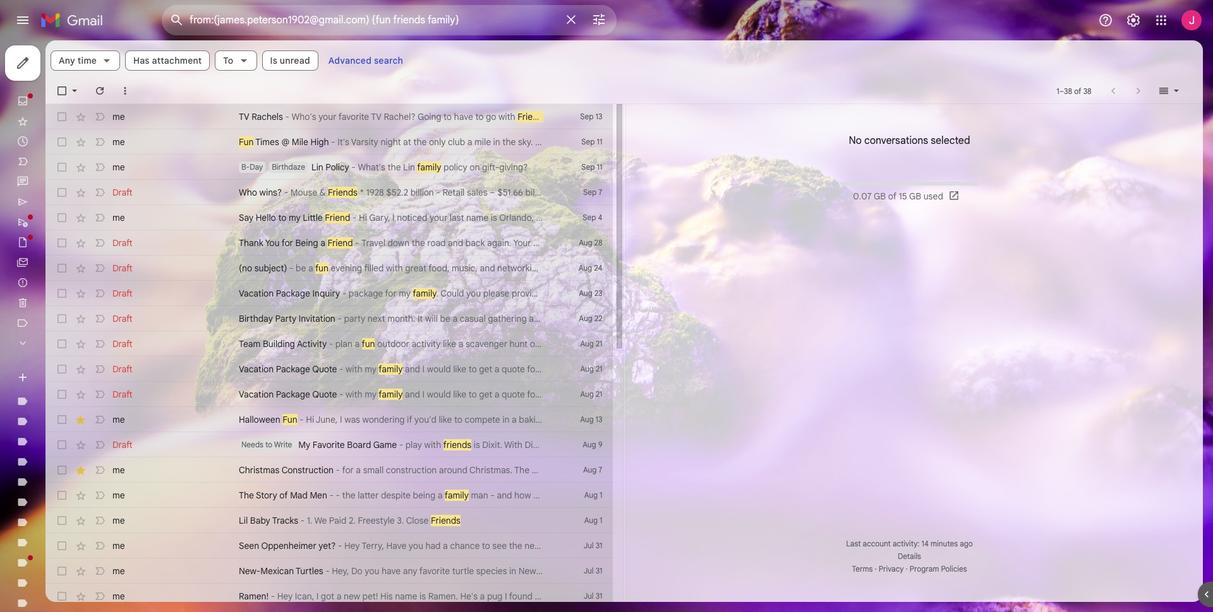 Task type: locate. For each thing, give the bounding box(es) containing it.
the left story
[[239, 490, 254, 502]]

1 we're from the top
[[606, 364, 629, 375]]

1 small from the left
[[363, 465, 384, 476]]

1 vertical spatial some
[[657, 490, 678, 502]]

vacation for 8th row from the top of the no conversations selected 'main content'
[[239, 288, 274, 300]]

3 row from the top
[[45, 155, 613, 180]]

chance
[[450, 541, 480, 552]]

2 package from the top
[[276, 364, 310, 375]]

& right mouse
[[320, 187, 326, 198]]

has
[[133, 55, 150, 66]]

like for 12th row from the top
[[453, 389, 466, 401]]

back
[[466, 238, 485, 249]]

1 vertical spatial have
[[382, 566, 401, 578]]

1928
[[366, 187, 384, 198]]

0 vertical spatial vacation
[[239, 288, 274, 300]]

2 deal. from the top
[[585, 389, 604, 401]]

1 vacation package quote - with my family and i would like to get a quote for a package deal. we're  interested in visiting a beach destination for from the top
[[239, 364, 806, 375]]

0 vertical spatial 13
[[596, 112, 603, 121]]

travel
[[362, 238, 385, 249]]

13 up 9 on the bottom left
[[596, 415, 603, 425]]

1 for the story of mad men - - the latter despite being a family man - and how he deals with the  aftermath of some of the negative aspects of his life.
[[600, 491, 603, 500]]

me for say hello to my little
[[112, 212, 125, 224]]

like for 13th row
[[439, 415, 452, 426]]

great
[[405, 263, 427, 274]]

0 vertical spatial friend
[[325, 212, 350, 224]]

aug 1 for friends
[[584, 516, 603, 526]]

11 me from the top
[[112, 591, 125, 603]]

10 me from the top
[[112, 566, 125, 578]]

be left attending
[[718, 263, 728, 274]]

june,
[[316, 415, 338, 426]]

how
[[514, 490, 531, 502]]

2 aug 1 from the top
[[584, 516, 603, 526]]

is left the true,
[[557, 238, 564, 249]]

– right office
[[611, 187, 617, 198]]

1 vertical spatial package
[[276, 364, 310, 375]]

if right know
[[679, 263, 684, 274]]

2 21 from the top
[[596, 365, 603, 374]]

quote down the gathering
[[502, 364, 525, 375]]

the left latter
[[342, 490, 356, 502]]

aug 1 up "oppenheimer?" on the bottom of the page
[[584, 516, 603, 526]]

0 vertical spatial aug 21
[[580, 339, 603, 349]]

1 vertical spatial jul 31
[[584, 567, 603, 576]]

1 vertical spatial interested
[[631, 389, 671, 401]]

birthdaze
[[272, 162, 305, 172]]

new left movie,
[[525, 541, 541, 552]]

small
[[363, 465, 384, 476], [601, 465, 621, 476]]

is
[[270, 55, 277, 66]]

on left the gift-
[[470, 162, 480, 173]]

0 vertical spatial beach
[[721, 364, 746, 375]]

, right long.
[[783, 541, 785, 552]]

2 horizontal spatial friends
[[518, 111, 547, 123]]

me
[[112, 111, 125, 123], [112, 136, 125, 148], [112, 162, 125, 173], [112, 212, 125, 224], [112, 415, 125, 426], [112, 465, 125, 476], [112, 490, 125, 502], [112, 516, 125, 527], [112, 541, 125, 552], [112, 566, 125, 578], [112, 591, 125, 603]]

hours
[[691, 541, 714, 552]]

aug for 10th row
[[580, 339, 594, 349]]

0 horizontal spatial some
[[562, 591, 584, 603]]

your right mexico?
[[573, 566, 591, 578]]

would for 11th row
[[427, 364, 451, 375]]

2 jul 31 from the top
[[584, 567, 603, 576]]

0 horizontal spatial gb
[[874, 191, 886, 202]]

my
[[289, 212, 301, 224], [399, 288, 411, 300], [539, 313, 551, 325], [365, 364, 377, 375], [365, 389, 377, 401]]

5 draft from the top
[[112, 313, 132, 325]]

1 vertical spatial beach
[[721, 389, 746, 401]]

aug for 14th row from the bottom
[[579, 264, 592, 273]]

2 38 from the left
[[1084, 86, 1092, 96]]

sep up free,
[[580, 112, 594, 121]]

31 right movie,
[[596, 542, 603, 551]]

4 draft from the top
[[112, 288, 132, 300]]

2 interested from the top
[[631, 389, 671, 401]]

to left see
[[482, 541, 490, 552]]

3 jul from the top
[[584, 592, 594, 602]]

1 package from the top
[[276, 288, 310, 300]]

sep 11 down sep 13
[[582, 137, 603, 147]]

beach for 11th row
[[721, 364, 746, 375]]

office
[[586, 187, 609, 198]]

3 package from the top
[[276, 389, 310, 401]]

2 7 from the top
[[599, 466, 603, 475]]

0 vertical spatial if
[[679, 263, 684, 274]]

3 draft from the top
[[112, 263, 132, 274]]

with right play
[[424, 440, 441, 451]]

1 construction from the left
[[386, 465, 437, 476]]

interested for 11th row
[[631, 364, 671, 375]]

1 vertical spatial destination
[[748, 389, 793, 401]]

3 vacation from the top
[[239, 389, 274, 401]]

seen oppenheimer yet?
[[239, 541, 336, 552]]

music,
[[452, 263, 478, 274]]

1 horizontal spatial fun
[[362, 339, 375, 350]]

11 left 'guys'
[[597, 137, 603, 147]]

2 vertical spatial james
[[765, 591, 791, 603]]

a
[[467, 136, 472, 148], [664, 136, 668, 148], [320, 238, 325, 249], [614, 238, 619, 249], [653, 238, 658, 249], [308, 263, 313, 274], [453, 313, 458, 325], [355, 339, 360, 350], [495, 364, 500, 375], [541, 364, 546, 375], [713, 364, 718, 375], [495, 389, 500, 401], [541, 389, 546, 401], [713, 389, 718, 401], [512, 415, 517, 426], [356, 465, 361, 476], [593, 465, 598, 476], [649, 465, 654, 476], [438, 490, 443, 502], [443, 541, 448, 552], [337, 591, 342, 603], [480, 591, 485, 603]]

your
[[513, 238, 531, 249], [738, 541, 755, 552], [573, 566, 591, 578], [715, 591, 733, 603]]

draft for 11th row
[[112, 364, 132, 375]]

0 horizontal spatial being
[[413, 490, 436, 502]]

1 draft from the top
[[112, 187, 132, 198]]

16 row from the top
[[45, 483, 816, 509]]

vacation
[[239, 288, 274, 300], [239, 364, 274, 375], [239, 389, 274, 401]]

1 beach from the top
[[721, 364, 746, 375]]

1.
[[307, 516, 312, 527]]

and down it
[[405, 364, 420, 375]]

pug
[[487, 591, 503, 603]]

1 vertical spatial sep 11
[[582, 162, 603, 172]]

1 – from the left
[[490, 187, 495, 198]]

jul for found
[[584, 592, 594, 602]]

11 row from the top
[[45, 357, 806, 382]]

11 for 18th row from the bottom of the no conversations selected 'main content'
[[597, 162, 603, 172]]

can
[[721, 313, 736, 325]]

7 right box
[[599, 188, 603, 197]]

vacation down team
[[239, 364, 274, 375]]

2 horizontal spatial at
[[670, 415, 678, 426]]

your
[[319, 111, 336, 123]]

aug for 16th row from the top of the no conversations selected 'main content'
[[584, 491, 598, 500]]

1 vertical spatial 7
[[599, 466, 603, 475]]

had
[[426, 541, 441, 552]]

for
[[282, 238, 293, 249], [385, 288, 397, 300], [527, 364, 539, 375], [795, 364, 806, 375], [527, 389, 539, 401], [795, 389, 806, 401], [342, 465, 354, 476]]

visiting
[[683, 364, 711, 375], [683, 389, 711, 401]]

to right hello
[[278, 212, 286, 224]]

– right sales at the left top of page
[[490, 187, 495, 198]]

1 horizontal spatial christmas.
[[763, 465, 806, 476]]

christmas. up man
[[470, 465, 513, 476]]

2 draft from the top
[[112, 238, 132, 249]]

friends
[[518, 111, 547, 123], [328, 187, 358, 198], [431, 516, 461, 527]]

latter
[[358, 490, 379, 502]]

1 horizontal spatial tv
[[371, 111, 382, 123]]

full
[[671, 136, 683, 148]]

terms link
[[852, 565, 873, 574]]

0 horizontal spatial tv
[[239, 111, 249, 123]]

to
[[223, 55, 233, 66]]

0 horizontal spatial on
[[470, 162, 480, 173]]

0 horizontal spatial new
[[344, 591, 360, 603]]

high
[[311, 136, 329, 148]]

15
[[899, 191, 907, 202]]

0 horizontal spatial ·
[[875, 565, 877, 574]]

no conversations selected main content
[[45, 40, 1203, 613]]

quote for 12th row from the top
[[312, 389, 337, 401]]

0 horizontal spatial construction
[[386, 465, 437, 476]]

gathering
[[488, 313, 527, 325]]

gb right 15 in the top of the page
[[909, 191, 921, 202]]

1 13 from the top
[[596, 112, 603, 121]]

11 down free,
[[597, 162, 603, 172]]

my up the wondering
[[365, 389, 377, 401]]

0 vertical spatial 21
[[596, 339, 603, 349]]

friend for thank you for being a
[[328, 238, 353, 249]]

1 horizontal spatial construction
[[532, 465, 583, 476]]

2 vacation from the top
[[239, 364, 274, 375]]

0 vertical spatial , james
[[783, 541, 813, 552]]

1 vertical spatial , james
[[761, 591, 791, 603]]

31 for three
[[596, 542, 603, 551]]

1 vertical spatial will
[[425, 313, 438, 325]]

the
[[413, 136, 427, 148], [503, 136, 516, 148], [388, 162, 401, 173], [412, 238, 425, 249], [342, 490, 356, 502], [589, 490, 602, 502], [691, 490, 705, 502], [509, 541, 522, 552], [675, 591, 688, 603]]

over
[[648, 541, 665, 552]]

28
[[594, 238, 603, 248]]

hey,
[[332, 566, 349, 578]]

would
[[427, 364, 451, 375], [427, 389, 451, 401]]

- hey terry, have you had a chance to see the new movie, oppenheimer? it's  over three hours long. your
[[336, 541, 758, 552]]

guys
[[609, 136, 630, 148]]

lin left policy
[[311, 162, 323, 173]]

aug for 11th row
[[580, 365, 594, 374]]

0 vertical spatial deal.
[[585, 364, 604, 375]]

me for halloween
[[112, 415, 125, 426]]

0 horizontal spatial have
[[382, 566, 401, 578]]

to up compete
[[469, 389, 477, 401]]

6 me from the top
[[112, 465, 125, 476]]

0 vertical spatial have
[[454, 111, 473, 123]]

1 horizontal spatial lin
[[403, 162, 415, 173]]

search mail image
[[166, 9, 188, 32]]

0 vertical spatial quote
[[312, 364, 337, 375]]

2 christmas. from the left
[[763, 465, 806, 476]]

1 vertical spatial quote
[[312, 389, 337, 401]]

, right trash.
[[761, 591, 763, 603]]

turtles
[[296, 566, 323, 578]]

1 tv from the left
[[239, 111, 249, 123]]

None search field
[[162, 5, 617, 35]]

vacation for 11th row
[[239, 364, 274, 375]]

small left set on the bottom of the page
[[601, 465, 621, 476]]

2 vertical spatial some
[[562, 591, 584, 603]]

0 horizontal spatial 38
[[1064, 86, 1072, 96]]

21 for 11th row
[[596, 365, 603, 374]]

main menu image
[[15, 13, 30, 28]]

draft for 15th row from the bottom of the no conversations selected 'main content'
[[112, 238, 132, 249]]

jul 31 right movie,
[[584, 542, 603, 551]]

, james for - hey ican, i got a new pet! his name is ramen. he's a pug i found eating  some ramen noodles out of the trash. your
[[761, 591, 791, 603]]

1 vertical spatial like
[[453, 389, 466, 401]]

terms
[[852, 565, 873, 574]]

the right what's
[[388, 162, 401, 173]]

2 11 from the top
[[597, 162, 603, 172]]

is unread button
[[262, 51, 318, 71]]

filled
[[364, 263, 384, 274]]

0 horizontal spatial fun
[[315, 263, 329, 274]]

7 me from the top
[[112, 490, 125, 502]]

sep for $51.66
[[583, 188, 597, 197]]

, up noodles
[[619, 566, 621, 578]]

1 quote from the top
[[502, 364, 525, 375]]

2 vertical spatial jul 31
[[584, 592, 603, 602]]

got
[[321, 591, 334, 603]]

0 vertical spatial vacation package quote - with my family and i would like to get a quote for a package deal. we're  interested in visiting a beach destination for
[[239, 364, 806, 375]]

like for 11th row
[[453, 364, 466, 375]]

7 for * 1928 $52.2 billion - retail sales – $51.66 billion[e] -  box office – $226.7 million[f] - vhs & dvd
[[599, 188, 603, 197]]

is down "aug 9"
[[585, 465, 591, 476]]

1 7 from the top
[[599, 188, 603, 197]]

2 beach from the top
[[721, 389, 746, 401]]

6 draft from the top
[[112, 339, 132, 350]]

2 quote from the top
[[312, 389, 337, 401]]

have up fun times @ mile high - it's varsity night at the only club a mile in the sky. ladies get in free,  guys $5 with a full
[[454, 111, 473, 123]]

0 vertical spatial interested
[[631, 364, 671, 375]]

vacation for 12th row from the top
[[239, 389, 274, 401]]

friend for say hello to my little
[[325, 212, 350, 224]]

and up you'd
[[405, 389, 420, 401]]

go
[[486, 111, 496, 123]]

$226.7
[[619, 187, 646, 198]]

privacy
[[879, 565, 904, 574]]

yet?
[[319, 541, 336, 552]]

new-
[[239, 566, 261, 578]]

2 13 from the top
[[596, 415, 603, 425]]

1 aug 21 from the top
[[580, 339, 603, 349]]

· right terms at the bottom right of page
[[875, 565, 877, 574]]

2 vertical spatial aug 21
[[580, 390, 603, 399]]

next
[[368, 313, 385, 325]]

1 aug 1 from the top
[[584, 491, 603, 500]]

friend right little
[[325, 212, 350, 224]]

1 vertical spatial at
[[529, 313, 537, 325]]

1 vertical spatial jul
[[584, 567, 594, 576]]

3 31 from the top
[[596, 592, 603, 602]]

3 aug 21 from the top
[[580, 390, 603, 399]]

to inside needs to write my favorite board game - play with friends
[[265, 440, 272, 450]]

friends
[[443, 440, 472, 451]]

and right pal at the top of the page
[[636, 238, 651, 249]]

1 interested from the top
[[631, 364, 671, 375]]

0.07 gb of 15 gb used
[[853, 191, 943, 202]]

navigation
[[0, 40, 152, 613]]

9 draft from the top
[[112, 440, 132, 451]]

7 down 9 on the bottom left
[[599, 466, 603, 475]]

2 vertical spatial friends
[[431, 516, 461, 527]]

9 me from the top
[[112, 541, 125, 552]]

you right do
[[365, 566, 379, 578]]

compete
[[465, 415, 500, 426]]

1 vacation from the top
[[239, 288, 274, 300]]

2 vacation package quote - with my family and i would like to get a quote for a package deal. we're  interested in visiting a beach destination for from the top
[[239, 389, 806, 401]]

it's left varsity
[[338, 136, 349, 148]]

eating
[[535, 591, 560, 603]]

None checkbox
[[56, 85, 68, 97], [56, 161, 68, 174], [56, 186, 68, 199], [56, 212, 68, 224], [56, 237, 68, 250], [56, 389, 68, 401], [56, 414, 68, 427], [56, 439, 68, 452], [56, 490, 68, 502], [56, 515, 68, 528], [56, 540, 68, 553], [56, 566, 68, 578], [56, 85, 68, 97], [56, 161, 68, 174], [56, 186, 68, 199], [56, 212, 68, 224], [56, 237, 68, 250], [56, 389, 68, 401], [56, 414, 68, 427], [56, 439, 68, 452], [56, 490, 68, 502], [56, 515, 68, 528], [56, 540, 68, 553], [56, 566, 68, 578]]

0 vertical spatial we're
[[606, 364, 629, 375]]

gb right 0.07
[[874, 191, 886, 202]]

21 for 10th row
[[596, 339, 603, 349]]

hey left ican,
[[277, 591, 293, 603]]

2 vertical spatial at
[[670, 415, 678, 426]]

0 vertical spatial package
[[276, 288, 310, 300]]

2 sep 11 from the top
[[582, 162, 603, 172]]

1 horizontal spatial it's
[[634, 541, 645, 552]]

0 horizontal spatial christmas.
[[470, 465, 513, 476]]

me for ramen!
[[112, 591, 125, 603]]

in
[[493, 136, 500, 148], [579, 136, 587, 148], [674, 364, 681, 375], [674, 389, 681, 401], [503, 415, 510, 426], [509, 566, 516, 578]]

details
[[898, 552, 921, 562]]

draft for 8th row from the top of the no conversations selected 'main content'
[[112, 288, 132, 300]]

at right the gathering
[[529, 313, 537, 325]]

3 jul 31 from the top
[[584, 592, 603, 602]]

0 vertical spatial james
[[787, 541, 813, 552]]

2.
[[349, 516, 356, 527]]

package down filled
[[349, 288, 383, 300]]

None checkbox
[[56, 111, 68, 123], [56, 136, 68, 149], [56, 262, 68, 275], [56, 288, 68, 300], [56, 313, 68, 325], [56, 338, 68, 351], [56, 363, 68, 376], [56, 464, 68, 477], [56, 591, 68, 603], [56, 111, 68, 123], [56, 136, 68, 149], [56, 262, 68, 275], [56, 288, 68, 300], [56, 313, 68, 325], [56, 338, 68, 351], [56, 363, 68, 376], [56, 464, 68, 477], [56, 591, 68, 603]]

0 vertical spatial will
[[703, 263, 716, 274]]

we're
[[606, 364, 629, 375], [606, 389, 629, 401]]

1 vertical spatial friends
[[328, 187, 358, 198]]

some right aftermath on the bottom of page
[[657, 490, 678, 502]]

1 vertical spatial friend
[[328, 238, 353, 249]]

0 horizontal spatial fun
[[239, 136, 254, 148]]

sky.
[[518, 136, 533, 148]]

new
[[525, 541, 541, 552], [344, 591, 360, 603]]

1 for lil baby tracks - 1. we paid 2. freestyle 3. close friends
[[600, 516, 603, 526]]

& right vhs
[[711, 187, 717, 198]]

being left held at the right bottom
[[625, 415, 648, 426]]

13 for tv rachels - who's your favorite tv rachel? going to have to go with friends
[[596, 112, 603, 121]]

quote for 12th row from the top
[[502, 389, 525, 401]]

it's left the over
[[634, 541, 645, 552]]

0 horizontal spatial ,
[[619, 566, 621, 578]]

2 construction from the left
[[532, 465, 583, 476]]

1 horizontal spatial ·
[[906, 565, 908, 574]]

, james for - hey terry, have you had a chance to see the new movie, oppenheimer? it's  over three hours long. your
[[783, 541, 813, 552]]

package for 11th row
[[276, 364, 310, 375]]

0 vertical spatial package
[[349, 288, 383, 300]]

0 vertical spatial destination
[[748, 364, 793, 375]]

vacation package quote - with my family and i would like to get a quote for a package deal. we're  interested in visiting a beach destination for
[[239, 364, 806, 375], [239, 389, 806, 401]]

2 vertical spatial 31
[[596, 592, 603, 602]]

0 vertical spatial 7
[[599, 188, 603, 197]]

1 vertical spatial if
[[407, 415, 412, 426]]

is unread
[[270, 55, 310, 66]]

1 deal. from the top
[[585, 364, 604, 375]]

1 horizontal spatial favorite
[[419, 566, 450, 578]]

aug 21 for 12th row from the top
[[580, 390, 603, 399]]

8 row from the top
[[45, 281, 613, 306]]

quote down activity on the bottom of the page
[[312, 364, 337, 375]]

be right it
[[440, 313, 450, 325]]

lin
[[311, 162, 323, 173], [403, 162, 415, 173]]

me for seen oppenheimer yet?
[[112, 541, 125, 552]]

quote
[[312, 364, 337, 375], [312, 389, 337, 401]]

mexico?
[[539, 566, 571, 578]]

christmas construction
[[239, 465, 334, 476]]

search
[[374, 55, 403, 66]]

2 would from the top
[[427, 389, 451, 401]]

tv left rachels
[[239, 111, 249, 123]]

1 vertical spatial quote
[[502, 389, 525, 401]]

2 row from the top
[[45, 130, 683, 155]]

minutes
[[931, 540, 958, 549]]

1 vertical spatial james
[[623, 566, 649, 578]]

deal. for 12th row from the top
[[585, 389, 604, 401]]

, for ramen
[[761, 591, 763, 603]]

with right filled
[[386, 263, 403, 274]]

2 31 from the top
[[596, 567, 603, 576]]

sep down sep 13
[[582, 137, 595, 147]]

1 horizontal spatial on
[[751, 465, 761, 476]]

0 vertical spatial jul 31
[[584, 542, 603, 551]]

1 would from the top
[[427, 364, 451, 375]]

1 vertical spatial ,
[[619, 566, 621, 578]]

fun
[[239, 136, 254, 148], [283, 415, 297, 426]]

interested for 12th row from the top
[[631, 389, 671, 401]]

he
[[533, 490, 544, 502]]

program
[[910, 565, 939, 574]]

will right it
[[425, 313, 438, 325]]

jul right movie,
[[584, 542, 594, 551]]

4 me from the top
[[112, 212, 125, 224]]

see
[[492, 541, 507, 552]]

sep left "4"
[[583, 213, 596, 222]]

2 quote from the top
[[502, 389, 525, 401]]

1 · from the left
[[875, 565, 877, 574]]

you
[[686, 263, 701, 274], [704, 313, 719, 325], [409, 541, 423, 552], [365, 566, 379, 578]]

lin policy - what's the lin family policy on gift-giving?
[[311, 162, 528, 173]]

19 row from the top
[[45, 559, 649, 585]]

needs to write my favorite board game - play with friends
[[241, 440, 472, 451]]

13 for halloween fun - hi june, i was wondering if you'd like to compete in a baking competition  that is being held at
[[596, 415, 603, 425]]

new left pet!
[[344, 591, 360, 603]]

row
[[45, 104, 613, 130], [45, 130, 683, 155], [45, 155, 613, 180], [45, 180, 737, 205], [45, 205, 613, 231], [45, 231, 701, 256], [45, 256, 769, 281], [45, 281, 613, 306], [45, 306, 830, 332], [45, 332, 613, 357], [45, 357, 806, 382], [45, 382, 806, 408], [45, 408, 678, 433], [45, 433, 613, 458], [45, 458, 806, 483], [45, 483, 816, 509], [45, 509, 613, 534], [45, 534, 813, 559], [45, 559, 649, 585], [45, 585, 791, 610]]

my left little
[[289, 212, 301, 224]]

15 row from the top
[[45, 458, 806, 483]]

draft
[[112, 187, 132, 198], [112, 238, 132, 249], [112, 263, 132, 274], [112, 288, 132, 300], [112, 313, 132, 325], [112, 339, 132, 350], [112, 364, 132, 375], [112, 389, 132, 401], [112, 440, 132, 451]]

0 vertical spatial would
[[427, 364, 451, 375]]

aug 24
[[579, 264, 603, 273]]

1 sep 11 from the top
[[582, 137, 603, 147]]

1 horizontal spatial the
[[514, 465, 530, 476]]

1 jul 31 from the top
[[584, 542, 603, 551]]

1 quote from the top
[[312, 364, 337, 375]]

package down team building activity - plan a fun
[[276, 364, 310, 375]]

toggle split pane mode image
[[1158, 85, 1170, 97]]

fun left hi
[[283, 415, 297, 426]]

aug 1 down aug 7 at left
[[584, 491, 603, 500]]

friends up the sky.
[[518, 111, 547, 123]]

fun right plan in the bottom left of the page
[[362, 339, 375, 350]]

0 horizontal spatial favorite
[[339, 111, 369, 123]]

package up competition
[[548, 389, 582, 401]]

0 vertical spatial on
[[470, 162, 480, 173]]

if
[[679, 263, 684, 274], [407, 415, 412, 426]]

to left the write
[[265, 440, 272, 450]]

favorite right any
[[419, 566, 450, 578]]

favorite right "your"
[[339, 111, 369, 123]]

8 me from the top
[[112, 516, 125, 527]]

0 horizontal spatial it's
[[338, 136, 349, 148]]

clear search image
[[559, 7, 584, 32]]

0 vertical spatial fun
[[315, 263, 329, 274]]

some
[[597, 313, 619, 325], [657, 490, 678, 502], [562, 591, 584, 603]]

1 horizontal spatial friends
[[431, 516, 461, 527]]

0 horizontal spatial lin
[[311, 162, 323, 173]]

tracks
[[272, 516, 298, 527]]

0 vertical spatial ,
[[783, 541, 785, 552]]

1 vertical spatial would
[[427, 389, 451, 401]]

package up hi
[[276, 389, 310, 401]]

vacation package quote - with my family and i would like to get a quote for a package deal. we're  interested in visiting a beach destination for for 11th row
[[239, 364, 806, 375]]

7 draft from the top
[[112, 364, 132, 375]]

at right night
[[403, 136, 411, 148]]

2 vertical spatial vacation
[[239, 389, 274, 401]]

2 · from the left
[[906, 565, 908, 574]]

hey left "terry,"
[[344, 541, 360, 552]]

will left attending
[[703, 263, 716, 274]]

inquiry
[[312, 288, 340, 300]]

sep 11 for 18th row from the bottom of the no conversations selected 'main content'
[[582, 162, 603, 172]]

7
[[599, 188, 603, 197], [599, 466, 603, 475]]

8 draft from the top
[[112, 389, 132, 401]]

jul 31 down "oppenheimer?" on the bottom of the page
[[584, 567, 603, 576]]

1 11 from the top
[[597, 137, 603, 147]]

1 21 from the top
[[596, 339, 603, 349]]

0 vertical spatial aug 1
[[584, 491, 603, 500]]

0 horizontal spatial friends
[[328, 187, 358, 198]]

1 horizontal spatial have
[[454, 111, 473, 123]]

- for a small construction around christmas. the construction is a small set  of a
[[334, 465, 656, 476]]

gifts
[[731, 465, 748, 476]]

being up close
[[413, 490, 436, 502]]

31 left noodles
[[596, 592, 603, 602]]

jul 31 for three
[[584, 542, 603, 551]]

1 vertical spatial fun
[[362, 339, 375, 350]]

more image
[[119, 85, 131, 97]]

sep up sep 7
[[582, 162, 595, 172]]

1 vertical spatial 1
[[600, 491, 603, 500]]

0 vertical spatial jul
[[584, 542, 594, 551]]



Task type: vqa. For each thing, say whether or not it's contained in the screenshot.
Vacation Package Inquiry - package for my family
yes



Task type: describe. For each thing, give the bounding box(es) containing it.
the left road
[[412, 238, 425, 249]]

1 vertical spatial it's
[[634, 541, 645, 552]]

1 horizontal spatial be
[[440, 313, 450, 325]]

new-mexican turtles
[[239, 566, 323, 578]]

7 for - for a small construction around christmas. the construction is a small set  of a
[[599, 466, 603, 475]]

favorite
[[313, 440, 345, 451]]

aspects
[[744, 490, 776, 502]]

1 vertical spatial the
[[239, 490, 254, 502]]

0 vertical spatial fun
[[239, 136, 254, 148]]

2 destination from the top
[[748, 389, 793, 401]]

the left the negative
[[691, 490, 705, 502]]

to left compete
[[454, 415, 463, 426]]

name
[[395, 591, 417, 603]]

close
[[406, 516, 429, 527]]

jul for three
[[584, 542, 594, 551]]

night
[[381, 136, 401, 148]]

the left the sky.
[[503, 136, 516, 148]]

advanced search button
[[323, 49, 408, 72]]

1 destination from the top
[[748, 364, 793, 375]]

Search mail text field
[[190, 14, 556, 27]]

movie,
[[543, 541, 570, 552]]

3 me from the top
[[112, 162, 125, 173]]

, for your
[[783, 541, 785, 552]]

aug for 14th row from the top of the no conversations selected 'main content'
[[583, 440, 596, 450]]

with left 22
[[578, 313, 594, 325]]

play
[[406, 440, 422, 451]]

1 horizontal spatial being
[[625, 415, 648, 426]]

3.
[[397, 516, 404, 527]]

draft for 17th row from the bottom of the no conversations selected 'main content'
[[112, 187, 132, 198]]

tv rachels - who's your favorite tv rachel? going to have to go with friends
[[239, 111, 547, 123]]

package for 12th row from the top
[[276, 389, 310, 401]]

0 vertical spatial friends
[[518, 111, 547, 123]]

trash.
[[690, 591, 713, 603]]

aug for 8th row from the top of the no conversations selected 'main content'
[[579, 289, 593, 298]]

1 horizontal spatial fun
[[283, 415, 297, 426]]

do
[[351, 566, 363, 578]]

2 we're from the top
[[606, 389, 629, 401]]

my left place
[[539, 313, 551, 325]]

with right go
[[499, 111, 515, 123]]

halloween fun - hi june, i was wondering if you'd like to compete in a baking competition  that is being held at
[[239, 415, 678, 426]]

would for 12th row from the top
[[427, 389, 451, 401]]

2 me from the top
[[112, 136, 125, 148]]

any time button
[[51, 51, 120, 71]]

5 row from the top
[[45, 205, 613, 231]]

sep 11 for 19th row from the bottom of the no conversations selected 'main content'
[[582, 137, 603, 147]]

you left can
[[704, 313, 719, 325]]

6 row from the top
[[45, 231, 701, 256]]

(no
[[239, 263, 252, 274]]

sep for friends
[[580, 112, 594, 121]]

me for the story of mad men
[[112, 490, 125, 502]]

rachels
[[252, 111, 283, 123]]

confidant.
[[660, 238, 701, 249]]

0 horizontal spatial be
[[296, 263, 306, 274]]

aug for 12th row from the top
[[580, 390, 594, 399]]

1 vertical spatial get
[[479, 364, 492, 375]]

attending
[[731, 263, 769, 274]]

1 visiting from the top
[[683, 364, 711, 375]]

billion[e]
[[526, 187, 560, 198]]

unread
[[280, 55, 310, 66]]

2 vertical spatial get
[[479, 389, 492, 401]]

jul 31 for found
[[584, 592, 603, 602]]

evening
[[331, 263, 362, 274]]

regards,
[[772, 313, 807, 325]]

support image
[[1098, 13, 1113, 28]]

2 & from the left
[[711, 187, 717, 198]]

2 jul from the top
[[584, 567, 594, 576]]

attachment
[[152, 55, 202, 66]]

23
[[594, 289, 603, 298]]

baking
[[519, 415, 546, 426]]

2 horizontal spatial be
[[718, 263, 728, 274]]

needs
[[241, 440, 263, 450]]

it!
[[762, 313, 769, 325]]

0 horizontal spatial if
[[407, 415, 412, 426]]

james for your
[[787, 541, 813, 552]]

day
[[250, 162, 263, 172]]

- hey, do you have any favorite turtle species in new mexico? your
[[323, 566, 593, 578]]

aug for 4th row from the bottom of the no conversations selected 'main content'
[[584, 516, 598, 526]]

your right trash.
[[715, 591, 733, 603]]

privacy link
[[879, 565, 904, 574]]

sep for mile
[[582, 137, 595, 147]]

my up the month.
[[399, 288, 411, 300]]

me for new-mexican turtles
[[112, 566, 125, 578]]

board
[[347, 440, 371, 451]]

1 row from the top
[[45, 104, 613, 130]]

2 gb from the left
[[909, 191, 921, 202]]

settings image
[[1126, 13, 1141, 28]]

what's
[[358, 162, 385, 173]]

no conversations selected
[[849, 135, 970, 147]]

time
[[78, 55, 97, 66]]

he's
[[460, 591, 478, 603]]

man
[[471, 490, 488, 502]]

new
[[519, 566, 536, 578]]

me for tv rachels
[[112, 111, 125, 123]]

aug 21 for 11th row
[[580, 365, 603, 374]]

draft for 14th row from the bottom
[[112, 263, 132, 274]]

and right road
[[448, 238, 463, 249]]

7 row from the top
[[45, 256, 769, 281]]

2 lin from the left
[[403, 162, 415, 173]]

1 & from the left
[[320, 187, 326, 198]]

around
[[439, 465, 468, 476]]

life.
[[802, 490, 816, 502]]

out
[[649, 591, 662, 603]]

12 row from the top
[[45, 382, 806, 408]]

4
[[598, 213, 603, 222]]

terry,
[[362, 541, 384, 552]]

2 – from the left
[[611, 187, 617, 198]]

aug for 13th row
[[580, 415, 594, 425]]

4 row from the top
[[45, 180, 737, 205]]

1 38 from the left
[[1064, 86, 1072, 96]]

team building activity - plan a fun
[[239, 339, 375, 350]]

quote for 11th row
[[312, 364, 337, 375]]

0 vertical spatial it's
[[338, 136, 349, 148]]

24
[[594, 264, 603, 273]]

0 vertical spatial get
[[564, 136, 577, 148]]

0 vertical spatial 1
[[1057, 86, 1060, 96]]

2 horizontal spatial some
[[657, 490, 678, 502]]

21 for 12th row from the top
[[596, 390, 603, 399]]

and left how
[[497, 490, 512, 502]]

billion
[[411, 187, 434, 198]]

true,
[[566, 238, 585, 249]]

you left had
[[409, 541, 423, 552]]

$52.2
[[386, 187, 408, 198]]

aug for sixth row from the bottom
[[583, 466, 597, 475]]

you right know
[[686, 263, 701, 274]]

we
[[314, 516, 327, 527]]

to left go
[[475, 111, 484, 123]]

say hello to my little friend -
[[239, 212, 359, 224]]

me for christmas construction
[[112, 465, 125, 476]]

gift-
[[482, 162, 499, 173]]

the right see
[[509, 541, 522, 552]]

draft for 12th row from the top
[[112, 389, 132, 401]]

with right '$5'
[[644, 136, 661, 148]]

pal
[[621, 238, 633, 249]]

1 gb from the left
[[874, 191, 886, 202]]

aug for 12th row from the bottom of the no conversations selected 'main content'
[[579, 314, 593, 324]]

2 tv from the left
[[371, 111, 382, 123]]

1 horizontal spatial will
[[703, 263, 716, 274]]

package for 8th row from the top of the no conversations selected 'main content'
[[276, 288, 310, 300]]

with down plan in the bottom left of the page
[[346, 364, 363, 375]]

place
[[553, 313, 575, 325]]

9
[[598, 440, 603, 450]]

program policies link
[[910, 565, 967, 574]]

your right long.
[[738, 541, 755, 552]]

vacation package inquiry - package for my family
[[239, 288, 436, 300]]

sep 7
[[583, 188, 603, 197]]

activity
[[297, 339, 327, 350]]

14 row from the top
[[45, 433, 613, 458]]

who wins? - mouse & friends * 1928 $52.2 billion - retail sales – $51.66 billion[e] -  box office – $226.7 million[f] - vhs & dvd
[[239, 187, 737, 198]]

13 row from the top
[[45, 408, 678, 433]]

despite
[[381, 490, 411, 502]]

1 vertical spatial new
[[344, 591, 360, 603]]

0 horizontal spatial will
[[425, 313, 438, 325]]

selected
[[931, 135, 970, 147]]

0 vertical spatial the
[[514, 465, 530, 476]]

1 vertical spatial being
[[413, 490, 436, 502]]

hey for hey terry, have you had a chance to see the new movie, oppenheimer? it's  over three hours long. your
[[344, 541, 360, 552]]

20 row from the top
[[45, 585, 791, 610]]

the left only
[[413, 136, 427, 148]]

refresh image
[[94, 85, 106, 97]]

oppenheimer
[[261, 541, 316, 552]]

package for 12th row from the top
[[548, 389, 582, 401]]

vacation package quote - with my family and i would like to get a quote for a package deal. we're  interested in visiting a beach destination for for 12th row from the top
[[239, 389, 806, 401]]

to right going
[[444, 111, 452, 123]]

little
[[303, 212, 323, 224]]

draft for 10th row
[[112, 339, 132, 350]]

and right music,
[[480, 263, 495, 274]]

that
[[598, 415, 615, 426]]

was
[[345, 415, 360, 426]]

details link
[[898, 552, 921, 562]]

down
[[388, 238, 410, 249]]

1 horizontal spatial at
[[529, 313, 537, 325]]

2 small from the left
[[601, 465, 621, 476]]

@
[[281, 136, 290, 148]]

2 visiting from the top
[[683, 389, 711, 401]]

31 for found
[[596, 592, 603, 602]]

0 horizontal spatial at
[[403, 136, 411, 148]]

james for ramen
[[765, 591, 791, 603]]

to down casual
[[469, 364, 477, 375]]

17 row from the top
[[45, 509, 613, 534]]

policy
[[326, 162, 349, 173]]

is right the name
[[420, 591, 426, 603]]

aug for 15th row from the bottom of the no conversations selected 'main content'
[[579, 238, 592, 248]]

9 row from the top
[[45, 306, 830, 332]]

advanced search options image
[[586, 7, 612, 32]]

,  james
[[619, 566, 649, 578]]

package for 11th row
[[548, 364, 582, 375]]

$51.66
[[498, 187, 523, 198]]

deal. for 11th row
[[585, 364, 604, 375]]

hey for hey ican, i got a new pet! his name is ramen. he's a pug i found eating  some ramen noodles out of the trash. your
[[277, 591, 293, 603]]

quote for 11th row
[[502, 364, 525, 375]]

draft for 14th row from the top of the no conversations selected 'main content'
[[112, 440, 132, 451]]

the left trash.
[[675, 591, 688, 603]]

beach for 12th row from the top
[[721, 389, 746, 401]]

building
[[263, 339, 295, 350]]

draft for 12th row from the bottom of the no conversations selected 'main content'
[[112, 313, 132, 325]]

plan
[[335, 339, 353, 350]]

- hey ican, i got a new pet! his name is ramen. he's a pug i found eating  some ramen noodles out of the trash. your
[[269, 591, 735, 603]]

follow link to manage storage image
[[948, 190, 961, 203]]

with up was
[[346, 389, 363, 401]]

10 row from the top
[[45, 332, 613, 357]]

0 vertical spatial favorite
[[339, 111, 369, 123]]

paid
[[329, 516, 347, 527]]

18 row from the top
[[45, 534, 813, 559]]

the down aug 7 at left
[[589, 490, 602, 502]]

.
[[672, 313, 675, 325]]

is right "that"
[[617, 415, 623, 426]]

1 horizontal spatial some
[[597, 313, 619, 325]]

11 for 19th row from the bottom of the no conversations selected 'main content'
[[597, 137, 603, 147]]

box
[[569, 187, 584, 198]]

with right deals
[[570, 490, 586, 502]]

lil
[[239, 516, 248, 527]]

aug 21 for 10th row
[[580, 339, 603, 349]]

1 horizontal spatial new
[[525, 541, 541, 552]]

million[f]
[[648, 187, 683, 198]]

me for lil baby tracks
[[112, 516, 125, 527]]

my down next
[[365, 364, 377, 375]]

advanced search
[[328, 55, 403, 66]]

gmail image
[[40, 8, 109, 33]]

your left heart
[[513, 238, 531, 249]]

game
[[373, 440, 397, 451]]

1 christmas. from the left
[[470, 465, 513, 476]]

aug 28
[[579, 238, 603, 248]]

1 lin from the left
[[311, 162, 323, 173]]

aug 1 for family
[[584, 491, 603, 500]]



